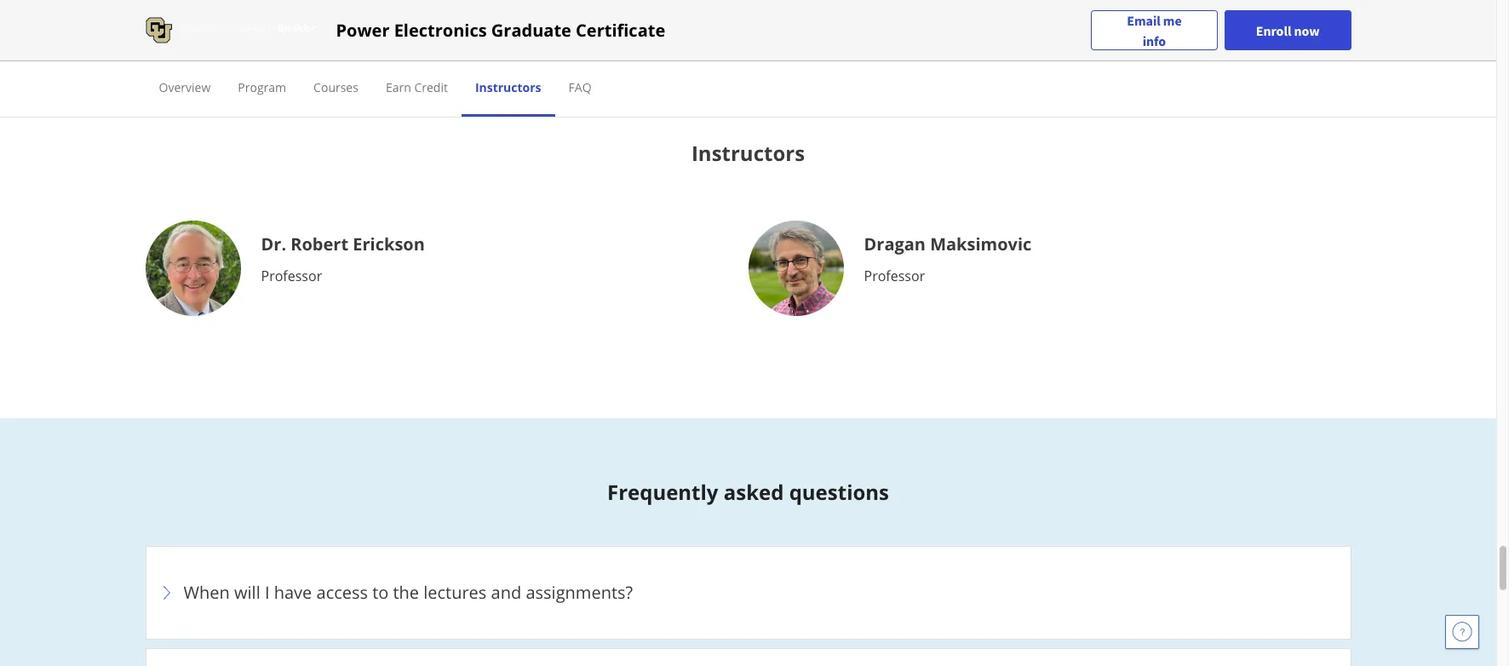 Task type: vqa. For each thing, say whether or not it's contained in the screenshot.
follow
no



Task type: locate. For each thing, give the bounding box(es) containing it.
credit
[[414, 79, 448, 95]]

maksimovic
[[930, 233, 1032, 256]]

0 horizontal spatial professor
[[261, 267, 322, 285]]

now
[[1295, 22, 1320, 39]]

enroll
[[1256, 22, 1292, 39]]

power
[[336, 18, 390, 41]]

erickson
[[353, 233, 425, 256]]

‎
[[638, 581, 638, 604]]

faq
[[569, 79, 592, 95]]

instructors down power electronics graduate certificate
[[475, 79, 542, 95]]

and
[[491, 581, 522, 604]]

2 professor from the left
[[864, 267, 925, 285]]

robert
[[291, 233, 349, 256]]

professor
[[261, 267, 322, 285], [864, 267, 925, 285]]

instructors down certificate menu element in the top of the page
[[692, 139, 805, 167]]

earn
[[386, 79, 411, 95]]

certificate
[[576, 18, 666, 41]]

collapsed list
[[145, 546, 1352, 666]]

university of colorado boulder image
[[145, 17, 316, 43]]

list item
[[145, 648, 1352, 666]]

asked
[[724, 478, 784, 506]]

earn credit
[[386, 79, 448, 95]]

overview link
[[159, 79, 211, 95]]

instructors
[[475, 79, 542, 95], [692, 139, 805, 167]]

program link
[[238, 79, 286, 95]]

dr. robert erickson image
[[145, 221, 241, 316]]

professor for dr.
[[261, 267, 322, 285]]

me
[[1164, 12, 1182, 29]]

enroll now
[[1256, 22, 1320, 39]]

power electronics graduate certificate
[[336, 18, 666, 41]]

0 horizontal spatial instructors
[[475, 79, 542, 95]]

1 professor from the left
[[261, 267, 322, 285]]

0 vertical spatial instructors
[[475, 79, 542, 95]]

professor down dragan
[[864, 267, 925, 285]]

questions
[[789, 478, 889, 506]]

professor down dr. at the left top
[[261, 267, 322, 285]]

1 horizontal spatial professor
[[864, 267, 925, 285]]

1 horizontal spatial instructors
[[692, 139, 805, 167]]

1 vertical spatial instructors
[[692, 139, 805, 167]]



Task type: describe. For each thing, give the bounding box(es) containing it.
electronics
[[394, 18, 487, 41]]

graduate
[[491, 18, 572, 41]]

help center image
[[1453, 622, 1473, 642]]

the
[[393, 581, 419, 604]]

courses link
[[314, 79, 359, 95]]

assignments?
[[526, 581, 633, 604]]

email me info button
[[1091, 10, 1218, 51]]

have
[[274, 581, 312, 604]]

dragan maksimovic image
[[748, 221, 844, 316]]

earn credit link
[[386, 79, 448, 95]]

dragan
[[864, 233, 926, 256]]

frequently asked questions
[[607, 478, 889, 506]]

dr.
[[261, 233, 286, 256]]

email
[[1127, 12, 1161, 29]]

email me info
[[1127, 12, 1182, 49]]

chevron right image
[[156, 583, 177, 603]]

instructors link
[[475, 79, 542, 95]]

frequently
[[607, 478, 719, 506]]

dragan maksimovic
[[864, 233, 1032, 256]]

instructors inside certificate menu element
[[475, 79, 542, 95]]

when
[[184, 581, 230, 604]]

courses
[[314, 79, 359, 95]]

access
[[317, 581, 368, 604]]

i
[[265, 581, 270, 604]]

overview
[[159, 79, 211, 95]]

faq link
[[569, 79, 592, 95]]

program
[[238, 79, 286, 95]]

lectures
[[424, 581, 487, 604]]

when will i have access to the lectures and assignments? ‎ button
[[156, 557, 1341, 629]]

when will i have access to the lectures and assignments? ‎
[[184, 581, 638, 604]]

enroll now button
[[1225, 10, 1352, 50]]

to
[[372, 581, 389, 604]]

dr. robert erickson
[[261, 233, 425, 256]]

professor for dragan
[[864, 267, 925, 285]]

info
[[1143, 32, 1166, 49]]

will
[[234, 581, 260, 604]]

when will i have access to the lectures and assignments? ‎ list item
[[145, 546, 1352, 640]]

certificate menu element
[[145, 61, 1352, 117]]



